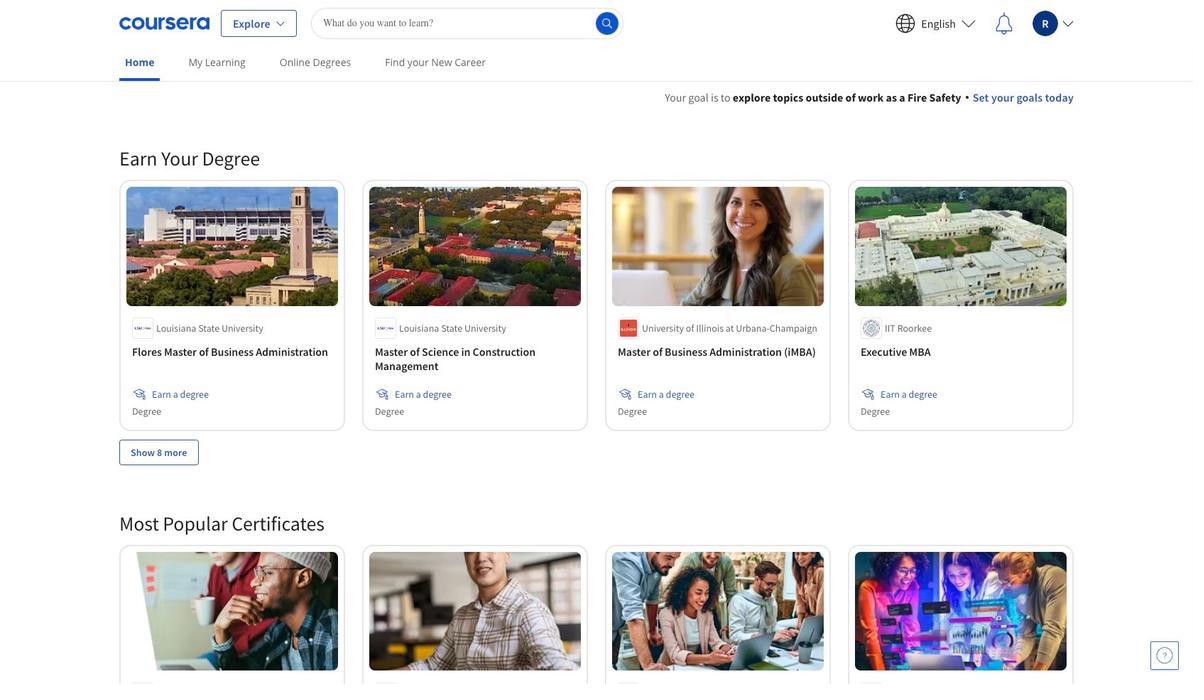 Task type: describe. For each thing, give the bounding box(es) containing it.
What do you want to learn? text field
[[311, 7, 624, 39]]



Task type: locate. For each thing, give the bounding box(es) containing it.
coursera image
[[119, 12, 210, 34]]

None search field
[[311, 7, 624, 39]]

help center image
[[1157, 647, 1174, 664]]

main content
[[0, 72, 1194, 684]]

earn your degree collection element
[[111, 123, 1083, 488]]

most popular certificates collection element
[[111, 488, 1083, 684]]



Task type: vqa. For each thing, say whether or not it's contained in the screenshot.
Universities
no



